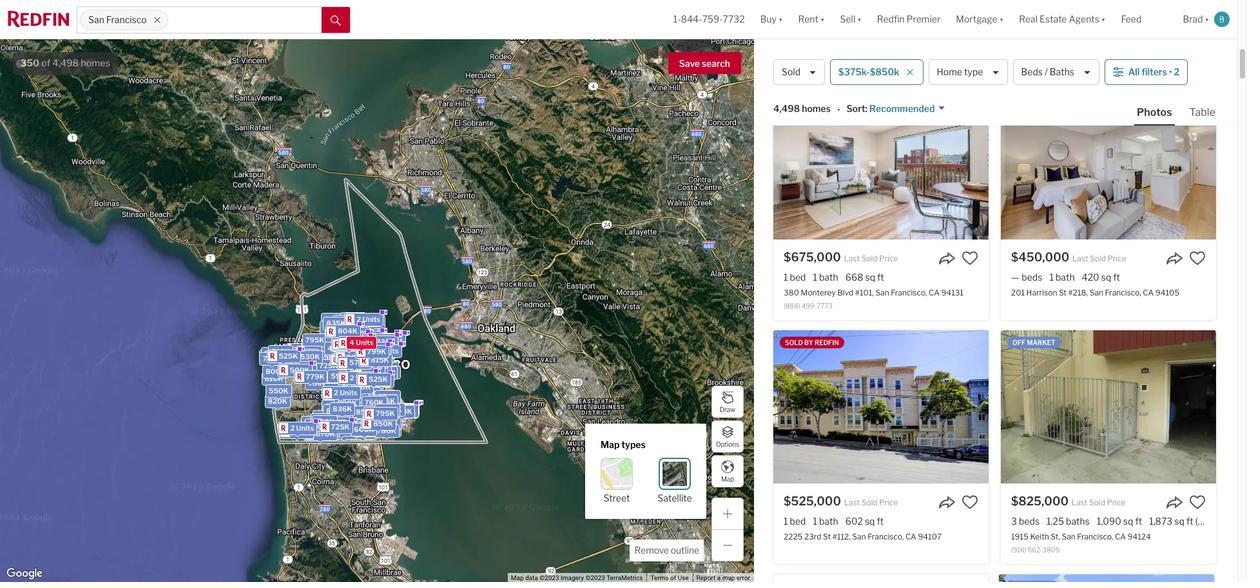 Task type: vqa. For each thing, say whether or not it's contained in the screenshot.
"and" to the bottom
no



Task type: locate. For each thing, give the bounding box(es) containing it.
0 horizontal spatial 430k
[[294, 363, 314, 372]]

460k up the 490k at the bottom left of page
[[328, 344, 347, 353]]

off market up the 4,498 homes •
[[785, 95, 828, 103]]

bed down rent
[[790, 28, 806, 39]]

last for $688,000
[[845, 10, 861, 19]]

675k left 779k
[[270, 364, 289, 373]]

500k down 782k
[[335, 326, 355, 335]]

1 vertical spatial 680k
[[347, 361, 367, 370]]

1 vertical spatial 475k
[[373, 415, 392, 424]]

agents
[[1069, 14, 1100, 25]]

market down the harrison
[[1027, 339, 1056, 347]]

475k up 671k
[[323, 323, 342, 332]]

0 horizontal spatial 805k
[[329, 359, 348, 368]]

540k
[[329, 419, 349, 428]]

799k
[[332, 338, 351, 347], [367, 347, 386, 356]]

map region
[[0, 0, 759, 583]]

— beds
[[1012, 272, 1043, 283]]

favorite button image for $688,000
[[962, 6, 979, 23]]

all filters • 2
[[1129, 67, 1180, 78]]

759-
[[702, 14, 723, 25]]

0 horizontal spatial st
[[823, 533, 831, 542]]

1 bed up 2225
[[784, 516, 806, 527]]

—
[[1012, 272, 1020, 283]]

favorite button checkbox for $675,000
[[962, 250, 979, 267]]

1 vertical spatial favorite button checkbox
[[962, 250, 979, 267]]

400k up 503k
[[392, 406, 412, 415]]

(916)
[[1012, 547, 1027, 555]]

0 vertical spatial favorite button checkbox
[[1190, 6, 1206, 23]]

2 625k from the top
[[344, 340, 363, 349]]

buy
[[761, 14, 777, 25]]

of for terms
[[671, 575, 677, 582]]

of for 350
[[41, 57, 50, 69]]

0 vertical spatial beds
[[1022, 272, 1043, 283]]

table button
[[1187, 106, 1219, 124]]

redfin premier button
[[870, 0, 949, 39]]

0 vertical spatial favorite button image
[[1190, 6, 1206, 23]]

1 vertical spatial 805k
[[329, 359, 348, 368]]

homes down san francisco
[[81, 57, 110, 69]]

500k down 5 on the bottom left
[[336, 355, 355, 365]]

1 vertical spatial 735k
[[363, 397, 382, 406]]

0 vertical spatial market
[[800, 95, 828, 103]]

▾ up the 705 sq ft
[[1102, 14, 1106, 25]]

0 horizontal spatial 515k
[[317, 363, 335, 372]]

675k up 607k
[[325, 402, 344, 411]]

beds right the —
[[1022, 272, 1043, 283]]

0 horizontal spatial 695k
[[263, 353, 282, 362]]

price for $825,000
[[1107, 498, 1126, 508]]

0 vertical spatial 610k
[[344, 339, 363, 348]]

790k down the 490k at the bottom left of page
[[333, 367, 352, 376]]

2 inside button
[[1174, 67, 1180, 78]]

4 ▾ from the left
[[1000, 14, 1004, 25]]

• inside the 4,498 homes •
[[838, 104, 840, 115]]

last sold price for $525,000
[[844, 498, 899, 508]]

ft for $675,000
[[878, 272, 885, 283]]

400k
[[372, 376, 392, 385], [392, 406, 412, 415]]

2 vertical spatial 830k
[[341, 428, 361, 437]]

(lot)
[[1196, 516, 1212, 527]]

6 ▾ from the left
[[1205, 14, 1210, 25]]

695k
[[263, 353, 282, 362], [347, 369, 367, 378]]

map for map types
[[601, 440, 620, 451]]

remove $375k-$850k image
[[906, 68, 914, 76]]

homes inside the 4,498 homes •
[[802, 103, 831, 114]]

last sold price up the 705 sq ft
[[1073, 10, 1127, 19]]

map left data
[[511, 575, 524, 582]]

bath up monterey
[[820, 272, 839, 283]]

660k
[[359, 350, 378, 359], [344, 381, 364, 390], [353, 408, 372, 417]]

825k down 599k on the left of page
[[329, 385, 348, 394]]

665k down 398k
[[378, 406, 397, 415]]

3d walkthrough
[[844, 95, 907, 103]]

▾ right rent
[[821, 14, 825, 25]]

$450,000
[[1012, 251, 1070, 264]]

500k down 530k
[[290, 366, 310, 375]]

725k
[[319, 362, 338, 371], [333, 371, 352, 380], [342, 373, 360, 382], [368, 416, 387, 425], [334, 417, 353, 426], [331, 423, 350, 432]]

2 vertical spatial 610k
[[366, 416, 384, 425]]

last sold price up "602 sq ft"
[[844, 498, 899, 508]]

map down options
[[721, 476, 734, 483]]

1 ©2023 from the left
[[540, 575, 559, 582]]

homes
[[81, 57, 110, 69], [802, 103, 831, 114]]

1 vertical spatial redfin
[[1060, 58, 1079, 66]]

san inside 1915 keith st, san francisco, ca 94124 (916) 662-3809
[[1062, 533, 1076, 542]]

market for $825,000
[[1027, 339, 1056, 347]]

home type
[[937, 67, 984, 78]]

ft for $688,000
[[877, 28, 884, 39]]

favorite button image for $450,000
[[1190, 250, 1206, 267]]

submit search image
[[331, 15, 341, 26]]

0 vertical spatial off
[[785, 95, 798, 103]]

terms of use
[[651, 575, 689, 582]]

820k
[[349, 325, 368, 334], [348, 328, 367, 337], [367, 346, 387, 355], [338, 350, 357, 359], [364, 350, 384, 359], [268, 397, 287, 406]]

0 vertical spatial 4,498
[[52, 57, 79, 69]]

favorite button image for $525,000
[[962, 495, 979, 511]]

1 bed up 380
[[784, 272, 806, 283]]

• for homes
[[838, 104, 840, 115]]

0 vertical spatial 680k
[[372, 347, 392, 356]]

options button
[[712, 421, 744, 453]]

search
[[702, 58, 731, 69]]

sq up the 94124
[[1124, 516, 1134, 527]]

602 sq ft
[[846, 516, 884, 527]]

0 horizontal spatial favorite button checkbox
[[962, 250, 979, 267]]

bed up 2225
[[790, 516, 806, 527]]

ft up the 94124
[[1136, 516, 1143, 527]]

last up 755
[[845, 10, 861, 19]]

ft right 420 on the right of the page
[[1114, 272, 1121, 283]]

1 vertical spatial of
[[671, 575, 677, 582]]

2 favorite button image from the top
[[1190, 250, 1206, 267]]

795k up 769k
[[305, 336, 325, 345]]

ca for 2225 23rd st #112, san francisco, ca 94107
[[906, 533, 917, 542]]

st left the #218,
[[1059, 288, 1067, 298]]

695k up 656k
[[347, 369, 367, 378]]

0 vertical spatial 515k
[[317, 363, 335, 372]]

1 horizontal spatial 730k
[[360, 424, 379, 433]]

4,498 down the sold button
[[774, 103, 800, 114]]

sold for $688,000
[[863, 10, 879, 19]]

draw
[[720, 406, 736, 414]]

last for $825,000
[[1072, 498, 1088, 508]]

©2023 right data
[[540, 575, 559, 582]]

2 vertical spatial 660k
[[353, 408, 372, 417]]

830k
[[328, 379, 348, 388], [364, 417, 384, 426], [341, 428, 361, 437]]

redfin up 755 sq ft
[[877, 14, 905, 25]]

755k
[[348, 329, 367, 338], [341, 361, 360, 370], [364, 362, 383, 371]]

last sold price
[[845, 10, 899, 19], [1073, 10, 1127, 19], [844, 254, 898, 264], [1073, 254, 1127, 264], [844, 498, 899, 508], [1072, 498, 1126, 508]]

0 horizontal spatial 460k
[[328, 344, 347, 353]]

off down 201
[[1013, 339, 1026, 347]]

favorite button checkbox for $450,000
[[1190, 250, 1206, 267]]

ft up 2225 23rd st #112, san francisco, ca 94107
[[877, 516, 884, 527]]

720k
[[342, 355, 361, 364], [350, 367, 369, 376], [339, 411, 358, 420]]

1 favorite button image from the top
[[1190, 6, 1206, 23]]

bath down estate
[[1047, 28, 1066, 39]]

favorite button image for $695,000
[[1190, 6, 1206, 23]]

outline
[[671, 545, 700, 556]]

ca left 94107
[[906, 533, 917, 542]]

836k
[[333, 405, 352, 414]]

homes left sort
[[802, 103, 831, 114]]

710k
[[344, 362, 362, 371], [327, 372, 345, 381]]

(415) 661-3232 redfin
[[1012, 58, 1079, 66]]

705
[[1073, 28, 1091, 39]]

590k
[[361, 345, 381, 354]]

1,873 sq ft (lot)
[[1150, 516, 1212, 527]]

0 horizontal spatial 680k
[[347, 361, 367, 370]]

of left use
[[671, 575, 677, 582]]

francisco, inside the 380 monterey blvd #101, san francisco, ca 94131 (888) 499-7773
[[891, 288, 927, 298]]

0 vertical spatial 835k
[[327, 319, 346, 328]]

2 ▾ from the left
[[821, 14, 825, 25]]

real estate agents ▾ link
[[1020, 0, 1106, 39]]

1 vertical spatial 710k
[[327, 372, 345, 381]]

1 bath
[[813, 28, 839, 39], [1041, 28, 1066, 39], [813, 272, 839, 283], [1050, 272, 1075, 283], [813, 516, 839, 527]]

price up 1,090 sq ft
[[1107, 498, 1126, 508]]

400k up 398k
[[372, 376, 392, 385]]

francisco, for 2225 23rd st #112, san francisco, ca 94107
[[868, 533, 904, 542]]

1-844-759-7732
[[674, 14, 745, 25]]

710k up 480k
[[327, 372, 345, 381]]

600k
[[361, 315, 381, 324], [363, 318, 383, 327], [353, 333, 372, 342], [360, 380, 380, 389], [354, 425, 374, 434]]

san right #101,
[[876, 288, 890, 298]]

0 vertical spatial 730k
[[334, 338, 353, 347]]

1 vertical spatial •
[[838, 104, 840, 115]]

1 horizontal spatial •
[[1170, 67, 1173, 78]]

1 horizontal spatial (415)
[[1012, 58, 1027, 66]]

bed up 380
[[790, 272, 806, 283]]

815k down 715k
[[371, 356, 389, 365]]

0 vertical spatial 500k
[[335, 326, 355, 335]]

0 horizontal spatial market
[[800, 95, 828, 103]]

sq for $825,000
[[1124, 516, 1134, 527]]

674k up 570k
[[337, 330, 356, 339]]

1 horizontal spatial of
[[671, 575, 677, 582]]

map inside button
[[721, 476, 734, 483]]

price up 755 sq ft
[[880, 10, 899, 19]]

4,498
[[52, 57, 79, 69], [774, 103, 800, 114]]

5 ▾ from the left
[[1102, 14, 1106, 25]]

sold up 420 sq ft
[[1090, 254, 1107, 264]]

4,498 homes •
[[774, 103, 840, 115]]

san francisco
[[88, 14, 147, 25]]

▾ right sell at the right top
[[858, 14, 862, 25]]

1.25
[[1047, 516, 1065, 527]]

last up 420 on the right of the page
[[1073, 254, 1089, 264]]

favorite button image
[[1190, 6, 1206, 23], [1190, 250, 1206, 267]]

sold for $825,000
[[1090, 498, 1106, 508]]

st for $525,000
[[823, 533, 831, 542]]

94124
[[1128, 533, 1151, 542]]

1 vertical spatial 835k
[[369, 419, 388, 428]]

last sold price for $825,000
[[1072, 498, 1126, 508]]

420 sq ft
[[1082, 272, 1121, 283]]

mortgage ▾ button
[[956, 0, 1004, 39]]

off for $675,000
[[785, 95, 798, 103]]

1 horizontal spatial ©2023
[[586, 575, 605, 582]]

1 bath up the #218,
[[1050, 272, 1075, 283]]

0 vertical spatial map
[[601, 440, 620, 451]]

1 bath for $688,000
[[813, 28, 839, 39]]

ft for $825,000
[[1136, 516, 1143, 527]]

dialog
[[585, 424, 707, 520]]

630k
[[342, 384, 361, 393]]

$675,000
[[784, 251, 841, 264]]

favorite button checkbox
[[962, 6, 979, 23], [1190, 250, 1206, 267], [962, 495, 979, 511], [1190, 495, 1206, 511]]

price up "602 sq ft"
[[880, 498, 899, 508]]

1 vertical spatial 665k
[[378, 406, 397, 415]]

0 horizontal spatial 400k
[[372, 376, 392, 385]]

mortgage ▾
[[956, 14, 1004, 25]]

755 sq ft
[[846, 28, 884, 39]]

3 ▾ from the left
[[858, 14, 862, 25]]

remove san francisco image
[[153, 16, 161, 24]]

• inside button
[[1170, 67, 1173, 78]]

602
[[846, 516, 863, 527]]

last
[[845, 10, 861, 19], [1073, 10, 1089, 19], [844, 254, 860, 264], [1073, 254, 1089, 264], [844, 498, 860, 508], [1072, 498, 1088, 508]]

2 (415) from the left
[[1012, 58, 1027, 66]]

map for map
[[721, 476, 734, 483]]

redfin premier
[[877, 14, 941, 25]]

• left sort
[[838, 104, 840, 115]]

last up 668
[[844, 254, 860, 264]]

last sold price up '1,090'
[[1072, 498, 1126, 508]]

835k
[[327, 319, 346, 328], [369, 419, 388, 428]]

2 horizontal spatial map
[[721, 476, 734, 483]]

ca inside the 380 monterey blvd #101, san francisco, ca 94131 (888) 499-7773
[[929, 288, 940, 298]]

off up the 4,498 homes •
[[785, 95, 798, 103]]

0 horizontal spatial homes
[[81, 57, 110, 69]]

sold for $675,000
[[862, 254, 878, 264]]

last sold price for $675,000
[[844, 254, 898, 264]]

0 vertical spatial 780k
[[351, 329, 371, 338]]

remove outline
[[635, 545, 700, 556]]

map inside 'dialog'
[[601, 440, 620, 451]]

beds up 1915 at the right of the page
[[1019, 516, 1040, 527]]

530k
[[300, 352, 320, 361]]

3
[[351, 331, 356, 341], [357, 333, 361, 342], [351, 334, 355, 343], [340, 337, 344, 346], [365, 362, 369, 371], [375, 426, 379, 435], [1012, 516, 1017, 527]]

last up 705
[[1073, 10, 1089, 19]]

0 horizontal spatial (415)
[[784, 58, 799, 66]]

0 vertical spatial 460k
[[328, 344, 347, 353]]

ft for $525,000
[[877, 516, 884, 527]]

favorite button image for $825,000
[[1190, 495, 1206, 511]]

1 horizontal spatial 4,498
[[774, 103, 800, 114]]

1 vertical spatial favorite button image
[[1190, 250, 1206, 267]]

francisco, down 420 sq ft
[[1106, 288, 1142, 298]]

0 horizontal spatial off market
[[785, 95, 828, 103]]

430k
[[352, 333, 372, 342], [294, 363, 314, 372]]

1 vertical spatial 550k
[[371, 376, 391, 385]]

favorite button checkbox
[[1190, 6, 1206, 23], [962, 250, 979, 267]]

photos
[[1137, 106, 1173, 119]]

0 horizontal spatial off
[[785, 95, 798, 103]]

0 horizontal spatial of
[[41, 57, 50, 69]]

▾ for buy ▾
[[779, 14, 783, 25]]

671k
[[326, 336, 344, 345]]

None search field
[[168, 7, 322, 33]]

696k
[[347, 335, 367, 345]]

save
[[679, 58, 700, 69]]

1 horizontal spatial 795k
[[376, 409, 395, 418]]

1 horizontal spatial map
[[601, 440, 620, 451]]

1 (415) from the left
[[784, 58, 799, 66]]

815k down 580k
[[359, 402, 377, 411]]

1 horizontal spatial 550k
[[337, 345, 356, 354]]

map for map data ©2023  imagery ©2023 terrametrics
[[511, 575, 524, 582]]

668
[[846, 272, 864, 283]]

1 horizontal spatial 835k
[[369, 419, 388, 428]]

4,498 right 350
[[52, 57, 79, 69]]

beds
[[1022, 272, 1043, 283], [1019, 516, 1040, 527]]

2 vertical spatial map
[[511, 575, 524, 582]]

0 vertical spatial 430k
[[352, 333, 372, 342]]

1 vertical spatial 515k
[[377, 397, 395, 406]]

0 vertical spatial 735k
[[376, 337, 395, 346]]

sold for $525,000
[[862, 498, 878, 508]]

estate
[[1040, 14, 1067, 25]]

sq right 668
[[866, 272, 876, 283]]

beds for — beds
[[1022, 272, 1043, 283]]

francisco, inside 1915 keith st, san francisco, ca 94124 (916) 662-3809
[[1078, 533, 1114, 542]]

sold up "602 sq ft"
[[862, 498, 878, 508]]

1 vertical spatial homes
[[802, 103, 831, 114]]

0 vertical spatial 830k
[[328, 379, 348, 388]]

favorite button image
[[962, 6, 979, 23], [962, 250, 979, 267], [962, 495, 979, 511], [1190, 495, 1206, 511]]

675k left 530k
[[263, 351, 282, 361]]

1 horizontal spatial off market
[[1013, 339, 1056, 347]]

1 vertical spatial 720k
[[350, 367, 369, 376]]

1 vertical spatial 400k
[[392, 406, 412, 415]]

1 horizontal spatial 790k
[[333, 367, 352, 376]]

730k down '804k'
[[334, 338, 353, 347]]

1 horizontal spatial favorite button checkbox
[[1190, 6, 1206, 23]]

1 horizontal spatial 460k
[[362, 401, 382, 410]]

bath for $675,000
[[820, 272, 839, 283]]

1 right buy ▾ dropdown button
[[784, 28, 788, 39]]

san down 420 sq ft
[[1090, 288, 1104, 298]]

1 horizontal spatial st
[[1059, 288, 1067, 298]]

7732
[[723, 14, 745, 25]]

805k down 705k on the left
[[368, 349, 388, 358]]

report a map error
[[697, 575, 751, 582]]

695k left 530k
[[263, 353, 282, 362]]

sold
[[785, 339, 803, 347]]

4
[[377, 336, 382, 345], [343, 337, 348, 346], [350, 338, 354, 347], [370, 340, 375, 349], [339, 347, 344, 356], [367, 352, 372, 361], [301, 427, 306, 436]]

1 horizontal spatial 680k
[[372, 347, 392, 356]]

580k
[[345, 392, 365, 401]]

790k down 398k
[[383, 405, 402, 414]]

©2023 right imagery
[[586, 575, 605, 582]]

real estate agents ▾ button
[[1012, 0, 1114, 39]]

780k
[[351, 329, 371, 338], [377, 426, 396, 435]]

2 vertical spatial 500k
[[290, 366, 310, 375]]

499-
[[802, 303, 817, 310]]

price up 420 sq ft
[[1108, 254, 1127, 264]]

1 bath up monterey
[[813, 272, 839, 283]]

sold up '1,090'
[[1090, 498, 1106, 508]]

1 vertical spatial market
[[1027, 339, 1056, 347]]

770k
[[347, 334, 366, 343]]

google image
[[3, 566, 46, 583]]

1 bath down rent ▾
[[813, 28, 839, 39]]

0 horizontal spatial ©2023
[[540, 575, 559, 582]]

2 vertical spatial 720k
[[339, 411, 358, 420]]

1 ▾ from the left
[[779, 14, 783, 25]]

0 vertical spatial 790k
[[333, 367, 352, 376]]

photo of 201 harrison st #218, san francisco, ca 94105 image
[[1001, 86, 1217, 240]]

0 vertical spatial 674k
[[337, 330, 356, 339]]

$688,000
[[784, 6, 842, 20]]

0 vertical spatial of
[[41, 57, 50, 69]]

1 down rent ▾
[[813, 28, 818, 39]]

last up baths
[[1072, 498, 1088, 508]]

2 vertical spatial 790k
[[304, 418, 324, 427]]

515k down the 490k at the bottom left of page
[[317, 363, 335, 372]]

785k up 5 on the bottom left
[[328, 331, 348, 340]]

price for $450,000
[[1108, 254, 1127, 264]]

0 vertical spatial homes
[[81, 57, 110, 69]]

2 units
[[357, 315, 381, 324], [351, 328, 375, 337], [341, 328, 365, 338], [352, 332, 376, 341], [325, 334, 348, 343], [345, 335, 368, 344], [346, 339, 370, 348], [345, 342, 369, 351], [367, 346, 390, 355], [354, 346, 378, 355], [352, 346, 376, 355], [375, 347, 399, 356], [370, 347, 394, 356], [348, 352, 372, 361], [351, 355, 375, 364], [346, 360, 370, 369], [374, 368, 398, 377], [350, 373, 374, 382], [334, 389, 358, 398], [393, 405, 416, 414], [290, 424, 314, 433], [301, 427, 325, 436]]

805k up 599k on the left of page
[[329, 359, 348, 368]]



Task type: describe. For each thing, give the bounding box(es) containing it.
1 vertical spatial 660k
[[344, 381, 364, 390]]

1 vertical spatial 730k
[[360, 424, 379, 433]]

1,090 sq ft
[[1097, 516, 1143, 527]]

2 vertical spatial 550k
[[269, 387, 289, 396]]

0 horizontal spatial 795k
[[305, 336, 325, 345]]

san left 824-
[[774, 52, 800, 69]]

street
[[604, 493, 630, 504]]

francisco, for 380 monterey blvd #101, san francisco, ca 94131 (888) 499-7773
[[891, 288, 927, 298]]

:
[[866, 103, 868, 114]]

off for $825,000
[[1013, 339, 1026, 347]]

san down 602
[[853, 533, 866, 542]]

bath for $525,000
[[820, 516, 839, 527]]

price for $675,000
[[880, 254, 898, 264]]

669k
[[374, 339, 394, 348]]

mortgage ▾ button
[[949, 0, 1012, 39]]

0 vertical spatial 805k
[[368, 349, 388, 358]]

bed for $688,000
[[790, 28, 806, 39]]

#112,
[[833, 533, 851, 542]]

ft for $450,000
[[1114, 272, 1121, 283]]

data
[[525, 575, 538, 582]]

sq for $525,000
[[865, 516, 875, 527]]

380
[[784, 288, 800, 298]]

terms
[[651, 575, 669, 582]]

0 vertical spatial 695k
[[263, 353, 282, 362]]

10
[[375, 336, 384, 345]]

favorite button image for $675,000
[[962, 250, 979, 267]]

585k
[[333, 416, 353, 425]]

ft left "(lot)"
[[1187, 516, 1194, 527]]

user photo image
[[1215, 12, 1230, 27]]

off market for $825,000
[[1013, 339, 1056, 347]]

0 horizontal spatial 4,498
[[52, 57, 79, 69]]

photo of 2225 23rd st #112, san francisco, ca 94107 image
[[774, 331, 989, 484]]

ca for 380 monterey blvd #101, san francisco, ca 94131 (888) 499-7773
[[929, 288, 940, 298]]

terrametrics
[[607, 575, 643, 582]]

661-
[[1028, 58, 1042, 66]]

photo of 1915 keith st, san francisco, ca 94124 image
[[1001, 331, 1217, 484]]

785k up 671k
[[334, 325, 354, 334]]

1,873
[[1150, 516, 1173, 527]]

st for $450,000
[[1059, 288, 1067, 298]]

beds for 3 beds
[[1019, 516, 1040, 527]]

sold inside button
[[782, 67, 801, 78]]

1 horizontal spatial 695k
[[347, 369, 367, 378]]

favorite button checkbox for $525,000
[[962, 495, 979, 511]]

buy ▾
[[761, 14, 783, 25]]

738k
[[350, 398, 369, 407]]

779k
[[306, 372, 325, 381]]

0 vertical spatial 550k
[[337, 345, 356, 354]]

sold up the 705 sq ft
[[1090, 10, 1106, 19]]

2 vertical spatial 675k
[[325, 402, 344, 411]]

last for $525,000
[[844, 498, 860, 508]]

market insights link
[[1077, 42, 1153, 70]]

1 vertical spatial 460k
[[362, 401, 382, 410]]

380 monterey blvd #101, san francisco, ca 94131 (888) 499-7773
[[784, 288, 964, 310]]

favorite button checkbox for $825,000
[[1190, 495, 1206, 511]]

table
[[1190, 106, 1216, 119]]

1 horizontal spatial 515k
[[377, 397, 395, 406]]

1 bath for $450,000
[[1050, 272, 1075, 283]]

705 sq ft
[[1073, 28, 1112, 39]]

599k
[[331, 372, 350, 381]]

1 up monterey
[[813, 272, 818, 283]]

490k
[[319, 353, 339, 362]]

0 horizontal spatial 799k
[[332, 338, 351, 347]]

1 up 380
[[784, 272, 788, 283]]

map
[[723, 575, 735, 582]]

0 horizontal spatial 730k
[[334, 338, 353, 347]]

$695,000
[[1012, 6, 1070, 20]]

0 vertical spatial 710k
[[344, 362, 362, 371]]

607k
[[316, 412, 335, 421]]

1 vertical spatial 790k
[[383, 405, 402, 414]]

1 625k from the top
[[344, 336, 363, 345]]

1 up 2225
[[784, 516, 788, 527]]

662-
[[1028, 547, 1043, 555]]

san inside the 380 monterey blvd #101, san francisco, ca 94131 (888) 499-7773
[[876, 288, 890, 298]]

1 horizontal spatial 400k
[[392, 406, 412, 415]]

1 bed for $675,000
[[784, 272, 806, 283]]

bed down real
[[1018, 28, 1034, 39]]

1 down $695,000
[[1012, 28, 1016, 39]]

94131
[[942, 288, 964, 298]]

market insights | city guide
[[1077, 56, 1216, 68]]

782k
[[337, 317, 355, 326]]

450k
[[356, 395, 376, 404]]

1 horizontal spatial 799k
[[367, 347, 386, 356]]

redfin inside button
[[877, 14, 905, 25]]

0 horizontal spatial 790k
[[304, 418, 324, 427]]

1 vertical spatial 430k
[[294, 363, 314, 372]]

ca for 201 harrison st #218, san francisco, ca 94105
[[1143, 288, 1154, 298]]

1 bed for $688,000
[[784, 28, 806, 39]]

(415) for (415) 824-1100
[[784, 58, 799, 66]]

sold for $450,000
[[1090, 254, 1107, 264]]

sell ▾
[[840, 14, 862, 25]]

last for $675,000
[[844, 254, 860, 264]]

brad
[[1183, 14, 1204, 25]]

1 up 23rd
[[813, 516, 818, 527]]

847k
[[347, 387, 366, 396]]

825k down 398k
[[376, 405, 395, 414]]

harrison
[[1027, 288, 1058, 298]]

#101,
[[855, 288, 874, 298]]

825k up 503k
[[397, 407, 416, 416]]

map button
[[712, 456, 744, 488]]

sq for $675,000
[[866, 272, 876, 283]]

0 vertical spatial 660k
[[359, 350, 378, 359]]

last sold price for $688,000
[[845, 10, 899, 19]]

guide
[[1189, 56, 1216, 68]]

0 vertical spatial 675k
[[263, 351, 282, 361]]

1 bed for $525,000
[[784, 516, 806, 527]]

bed for $675,000
[[790, 272, 806, 283]]

last for $450,000
[[1073, 254, 1089, 264]]

favorite button checkbox for $688,000
[[962, 6, 979, 23]]

(888)
[[784, 303, 801, 310]]

walkthrough
[[854, 95, 907, 103]]

1 bath for $525,000
[[813, 516, 839, 527]]

baths
[[1050, 67, 1075, 78]]

keith
[[1031, 533, 1050, 542]]

1 bath down estate
[[1041, 28, 1066, 39]]

sq for $450,000
[[1102, 272, 1112, 283]]

1 vertical spatial 635k
[[355, 426, 375, 435]]

575k up 503k
[[377, 401, 396, 410]]

premier
[[907, 14, 941, 25]]

street button
[[601, 459, 633, 504]]

ft up market insights link
[[1105, 28, 1112, 39]]

▾ for rent ▾
[[821, 14, 825, 25]]

san left the francisco
[[88, 14, 104, 25]]

sold button
[[774, 59, 825, 85]]

616k
[[358, 372, 376, 381]]

dialog containing map types
[[585, 424, 707, 520]]

all
[[1129, 67, 1140, 78]]

type
[[965, 67, 984, 78]]

feed button
[[1114, 0, 1176, 39]]

sq for $688,000
[[865, 28, 875, 39]]

photo of 1187 gilman ave, san francisco, ca 94124 image
[[999, 575, 1215, 583]]

1 vertical spatial 610k
[[342, 380, 360, 389]]

3232
[[1042, 58, 1058, 66]]

bath for $450,000
[[1056, 272, 1075, 283]]

1 vertical spatial 500k
[[336, 355, 355, 365]]

sold by redfin
[[785, 339, 839, 347]]

0 vertical spatial 665k
[[369, 376, 388, 385]]

1 horizontal spatial redfin
[[1060, 58, 1079, 66]]

photo of 380 monterey blvd #101, san francisco, ca 94131 image
[[774, 86, 989, 240]]

1 horizontal spatial 430k
[[352, 333, 372, 342]]

baths
[[1067, 516, 1090, 527]]

ca left remove $375k-$850k 'icon'
[[874, 52, 894, 69]]

23rd
[[805, 533, 822, 542]]

509k
[[393, 406, 413, 415]]

94107
[[918, 533, 942, 542]]

error
[[737, 575, 751, 582]]

565k
[[358, 424, 378, 433]]

price for $525,000
[[880, 498, 899, 508]]

785k up 503k
[[397, 407, 416, 416]]

578k
[[348, 366, 367, 375]]

1 horizontal spatial 780k
[[377, 426, 396, 435]]

1 bed down real
[[1012, 28, 1034, 39]]

▾ for brad ▾
[[1205, 14, 1210, 25]]

all filters • 2 button
[[1105, 59, 1189, 85]]

1 horizontal spatial 475k
[[373, 415, 392, 424]]

sort :
[[847, 103, 868, 114]]

0 vertical spatial 815k
[[371, 356, 389, 365]]

670k
[[316, 430, 335, 439]]

1 down estate
[[1041, 28, 1045, 39]]

sell ▾ button
[[833, 0, 870, 39]]

1 vertical spatial 674k
[[327, 385, 346, 394]]

market for $675,000
[[800, 95, 828, 103]]

3809
[[1043, 547, 1060, 555]]

• for filters
[[1170, 67, 1173, 78]]

825k up 585k
[[326, 406, 346, 415]]

price up the 705 sq ft
[[1108, 10, 1127, 19]]

1 up the harrison
[[1050, 272, 1054, 283]]

price for $688,000
[[880, 10, 899, 19]]

last sold price for $450,000
[[1073, 254, 1127, 264]]

1 bath for $675,000
[[813, 272, 839, 283]]

redfin
[[815, 339, 839, 347]]

740k
[[362, 316, 382, 325]]

375k
[[349, 368, 368, 377]]

0 horizontal spatial 780k
[[351, 329, 371, 338]]

/
[[1045, 67, 1048, 78]]

rent ▾ button
[[791, 0, 833, 39]]

use
[[678, 575, 689, 582]]

1-
[[674, 14, 681, 25]]

bed for $525,000
[[790, 516, 806, 527]]

2 ©2023 from the left
[[586, 575, 605, 582]]

▾ for sell ▾
[[858, 14, 862, 25]]

rent ▾
[[799, 14, 825, 25]]

514k
[[355, 351, 373, 360]]

brad ▾
[[1183, 14, 1210, 25]]

0 vertical spatial 635k
[[344, 314, 363, 323]]

5
[[344, 343, 349, 352]]

1 vertical spatial 795k
[[376, 409, 395, 418]]

682k
[[347, 334, 366, 343]]

575k down 392k
[[349, 360, 368, 369]]

1 vertical spatial 675k
[[270, 364, 289, 373]]

▾ inside "link"
[[1102, 14, 1106, 25]]

francisco, down 755
[[802, 52, 871, 69]]

201
[[1012, 288, 1025, 298]]

1 vertical spatial 815k
[[359, 402, 377, 411]]

sq right 1,873
[[1175, 516, 1185, 527]]

705k
[[367, 340, 387, 349]]

off market for $675,000
[[785, 95, 828, 103]]

1 vertical spatial 830k
[[364, 417, 384, 426]]

10 units
[[375, 336, 403, 345]]

monterey
[[801, 288, 836, 298]]

for
[[948, 52, 967, 69]]

575k up 375k
[[350, 358, 369, 367]]

▾ for mortgage ▾
[[1000, 14, 1004, 25]]

0 horizontal spatial 475k
[[323, 323, 342, 332]]

favorite button checkbox for $695,000
[[1190, 6, 1206, 23]]

1915 keith st, san francisco, ca 94124 (916) 662-3809
[[1012, 533, 1151, 555]]

francisco, for 201 harrison st #218, san francisco, ca 94105
[[1106, 288, 1142, 298]]

1100
[[815, 58, 830, 66]]

rent
[[799, 14, 819, 25]]

ca inside 1915 keith st, san francisco, ca 94124 (916) 662-3809
[[1116, 533, 1126, 542]]

1.25 baths
[[1047, 516, 1090, 527]]

0 vertical spatial 720k
[[342, 355, 361, 364]]

bath for $688,000
[[820, 28, 839, 39]]

real estate agents ▾
[[1020, 14, 1106, 25]]

4,498 inside the 4,498 homes •
[[774, 103, 800, 114]]

by
[[805, 339, 814, 347]]

sq right 705
[[1093, 28, 1103, 39]]

(415) for (415) 661-3232 redfin
[[1012, 58, 1027, 66]]



